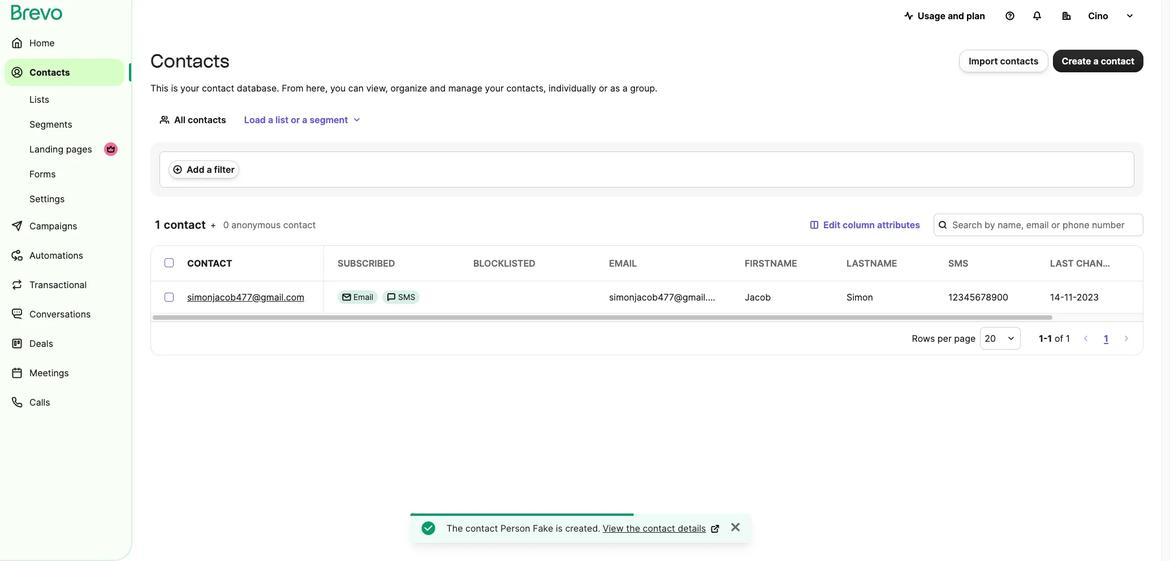 Task type: describe. For each thing, give the bounding box(es) containing it.
1 horizontal spatial is
[[556, 523, 563, 534]]

settings link
[[5, 188, 124, 210]]

11-
[[1064, 292, 1077, 303]]

meetings
[[29, 368, 69, 379]]

create a contact button
[[1053, 50, 1144, 72]]

transactional
[[29, 279, 87, 291]]

import
[[969, 55, 998, 67]]

1 vertical spatial and
[[430, 83, 446, 94]]

changed
[[1076, 258, 1122, 269]]

a for load a list or a segment
[[268, 114, 273, 126]]

1 horizontal spatial sms
[[948, 258, 968, 269]]

last changed
[[1050, 258, 1122, 269]]

last
[[1050, 258, 1074, 269]]

this
[[150, 83, 168, 94]]

edit column attributes
[[823, 219, 920, 231]]

1 simonjacob477@gmail.com from the left
[[187, 292, 304, 303]]

simon
[[847, 292, 873, 303]]

14-
[[1050, 292, 1064, 303]]

here,
[[306, 83, 328, 94]]

contact
[[187, 258, 232, 269]]

edit column attributes button
[[801, 214, 929, 236]]

jacob
[[745, 292, 771, 303]]

view the contact details
[[603, 523, 706, 534]]

the contact person fake is created.
[[447, 523, 600, 534]]

landing pages link
[[5, 138, 124, 161]]

this is your contact database. from here, you can view, organize and manage your contacts, individually or as a group.
[[150, 83, 658, 94]]

0 horizontal spatial contacts
[[29, 67, 70, 78]]

view the contact details link
[[603, 522, 720, 536]]

all contacts
[[174, 114, 226, 126]]

contact inside 1 contact + 0 anonymous contact
[[283, 219, 316, 231]]

group.
[[630, 83, 658, 94]]

filter
[[214, 164, 235, 175]]

1 contact + 0 anonymous contact
[[155, 218, 316, 232]]

automations
[[29, 250, 83, 261]]

add a filter
[[187, 164, 235, 175]]

email
[[609, 258, 637, 269]]

import contacts button
[[959, 50, 1048, 72]]

contact up all contacts
[[202, 83, 234, 94]]

contacts link
[[5, 59, 124, 86]]

0 vertical spatial or
[[599, 83, 608, 94]]

1 inside button
[[1104, 333, 1108, 344]]

blocklisted
[[473, 258, 536, 269]]

landing
[[29, 144, 63, 155]]

create a contact
[[1062, 55, 1134, 67]]

contact left +
[[164, 218, 206, 232]]

plan
[[966, 10, 985, 21]]

can
[[348, 83, 364, 94]]

left___rvooi image
[[106, 145, 115, 154]]

usage and plan
[[918, 10, 985, 21]]

a for add a filter
[[207, 164, 212, 175]]

cino
[[1088, 10, 1108, 21]]

the
[[626, 523, 640, 534]]

lists link
[[5, 88, 124, 111]]

14-11-2023
[[1050, 292, 1099, 303]]

rows per page
[[912, 333, 976, 344]]

1-1 of 1
[[1039, 333, 1070, 344]]

left___c25ys image
[[342, 293, 351, 302]]

pages
[[66, 144, 92, 155]]

campaigns link
[[5, 213, 124, 240]]

segment
[[310, 114, 348, 126]]

home link
[[5, 29, 124, 57]]

manage
[[448, 83, 482, 94]]

create
[[1062, 55, 1091, 67]]

details
[[678, 523, 706, 534]]

calls link
[[5, 389, 124, 416]]

person
[[501, 523, 530, 534]]

Search by name, email or phone number search field
[[934, 214, 1144, 236]]

meetings link
[[5, 360, 124, 387]]

usage and plan button
[[895, 5, 994, 27]]

2 your from the left
[[485, 83, 504, 94]]

20
[[985, 333, 996, 344]]

column
[[843, 219, 875, 231]]

load
[[244, 114, 266, 126]]

all
[[174, 114, 185, 126]]

list
[[275, 114, 289, 126]]

0
[[223, 219, 229, 231]]



Task type: locate. For each thing, give the bounding box(es) containing it.
a right list
[[302, 114, 307, 126]]

contact right anonymous
[[283, 219, 316, 231]]

+
[[210, 219, 216, 231]]

is right fake
[[556, 523, 563, 534]]

contacts inside button
[[1000, 55, 1039, 67]]

left___c25ys image
[[387, 293, 396, 302]]

2023
[[1077, 292, 1099, 303]]

per
[[938, 333, 952, 344]]

or right list
[[291, 114, 300, 126]]

is right this at the top of the page
[[171, 83, 178, 94]]

and
[[948, 10, 964, 21], [430, 83, 446, 94]]

conversations
[[29, 309, 91, 320]]

add
[[187, 164, 204, 175]]

0 horizontal spatial is
[[171, 83, 178, 94]]

anonymous
[[231, 219, 281, 231]]

lists
[[29, 94, 49, 105]]

attributes
[[877, 219, 920, 231]]

20 button
[[980, 327, 1021, 350]]

contact
[[1101, 55, 1134, 67], [202, 83, 234, 94], [164, 218, 206, 232], [283, 219, 316, 231], [465, 523, 498, 534], [643, 523, 675, 534]]

import contacts
[[969, 55, 1039, 67]]

0 horizontal spatial your
[[180, 83, 199, 94]]

landing pages
[[29, 144, 92, 155]]

segments link
[[5, 113, 124, 136]]

you
[[330, 83, 346, 94]]

deals
[[29, 338, 53, 349]]

individually
[[549, 83, 596, 94]]

contacts for all contacts
[[188, 114, 226, 126]]

contact inside button
[[1101, 55, 1134, 67]]

fake
[[533, 523, 553, 534]]

from
[[282, 83, 303, 94]]

simonjacob477@gmail.com down email
[[609, 292, 726, 303]]

your right the manage
[[485, 83, 504, 94]]

or left as
[[599, 83, 608, 94]]

contacts,
[[506, 83, 546, 94]]

sms
[[948, 258, 968, 269], [398, 292, 415, 302]]

created.
[[565, 523, 600, 534]]

contacts up lists
[[29, 67, 70, 78]]

a
[[1093, 55, 1099, 67], [623, 83, 628, 94], [268, 114, 273, 126], [302, 114, 307, 126], [207, 164, 212, 175]]

view,
[[366, 83, 388, 94]]

1 horizontal spatial contacts
[[150, 50, 229, 72]]

campaigns
[[29, 221, 77, 232]]

1 horizontal spatial and
[[948, 10, 964, 21]]

add a filter button
[[169, 161, 239, 179]]

as
[[610, 83, 620, 94]]

contact right create
[[1101, 55, 1134, 67]]

sms up the "12345678900"
[[948, 258, 968, 269]]

0 horizontal spatial simonjacob477@gmail.com
[[187, 292, 304, 303]]

and inside button
[[948, 10, 964, 21]]

a left list
[[268, 114, 273, 126]]

1 vertical spatial or
[[291, 114, 300, 126]]

database.
[[237, 83, 279, 94]]

simonjacob477@gmail.com
[[187, 292, 304, 303], [609, 292, 726, 303]]

1 vertical spatial contacts
[[188, 114, 226, 126]]

email
[[353, 292, 373, 302]]

forms link
[[5, 163, 124, 185]]

contact right the
[[465, 523, 498, 534]]

0 vertical spatial contacts
[[1000, 55, 1039, 67]]

lastname
[[847, 258, 897, 269]]

conversations link
[[5, 301, 124, 328]]

edit
[[823, 219, 840, 231]]

0 vertical spatial sms
[[948, 258, 968, 269]]

the
[[447, 523, 463, 534]]

transactional link
[[5, 271, 124, 299]]

segments
[[29, 119, 72, 130]]

contact right the at the bottom
[[643, 523, 675, 534]]

simonjacob477@gmail.com down contact
[[187, 292, 304, 303]]

cino button
[[1053, 5, 1144, 27]]

a right 'add'
[[207, 164, 212, 175]]

a right create
[[1093, 55, 1099, 67]]

contacts right all on the left of page
[[188, 114, 226, 126]]

contacts
[[150, 50, 229, 72], [29, 67, 70, 78]]

settings
[[29, 193, 65, 205]]

0 horizontal spatial and
[[430, 83, 446, 94]]

load a list or a segment button
[[235, 109, 371, 131]]

1-
[[1039, 333, 1048, 344]]

1 vertical spatial sms
[[398, 292, 415, 302]]

calls
[[29, 397, 50, 408]]

of
[[1055, 333, 1063, 344]]

1 button
[[1102, 331, 1111, 347]]

notification timer progress bar
[[410, 514, 630, 516]]

0 vertical spatial is
[[171, 83, 178, 94]]

1 horizontal spatial contacts
[[1000, 55, 1039, 67]]

simonjacob477@gmail.com link
[[187, 291, 304, 304]]

page
[[954, 333, 976, 344]]

1 horizontal spatial simonjacob477@gmail.com
[[609, 292, 726, 303]]

your right this at the top of the page
[[180, 83, 199, 94]]

automations link
[[5, 242, 124, 269]]

and left the manage
[[430, 83, 446, 94]]

contacts up this at the top of the page
[[150, 50, 229, 72]]

a right as
[[623, 83, 628, 94]]

2 simonjacob477@gmail.com from the left
[[609, 292, 726, 303]]

is
[[171, 83, 178, 94], [556, 523, 563, 534]]

sms right left___c25ys image
[[398, 292, 415, 302]]

rows
[[912, 333, 935, 344]]

load a list or a segment
[[244, 114, 348, 126]]

12345678900
[[948, 292, 1008, 303]]

1 vertical spatial is
[[556, 523, 563, 534]]

1 horizontal spatial your
[[485, 83, 504, 94]]

or
[[599, 83, 608, 94], [291, 114, 300, 126]]

contacts
[[1000, 55, 1039, 67], [188, 114, 226, 126]]

0 horizontal spatial or
[[291, 114, 300, 126]]

and left "plan"
[[948, 10, 964, 21]]

organize
[[390, 83, 427, 94]]

or inside button
[[291, 114, 300, 126]]

0 horizontal spatial sms
[[398, 292, 415, 302]]

view
[[603, 523, 624, 534]]

subscribed
[[338, 258, 395, 269]]

contacts for import contacts
[[1000, 55, 1039, 67]]

1 horizontal spatial or
[[599, 83, 608, 94]]

home
[[29, 37, 55, 49]]

usage
[[918, 10, 946, 21]]

0 vertical spatial and
[[948, 10, 964, 21]]

contacts right the "import"
[[1000, 55, 1039, 67]]

0 horizontal spatial contacts
[[188, 114, 226, 126]]

deals link
[[5, 330, 124, 357]]

a for create a contact
[[1093, 55, 1099, 67]]

forms
[[29, 169, 56, 180]]

1 your from the left
[[180, 83, 199, 94]]



Task type: vqa. For each thing, say whether or not it's contained in the screenshot.
campaigns 'LINK'
yes



